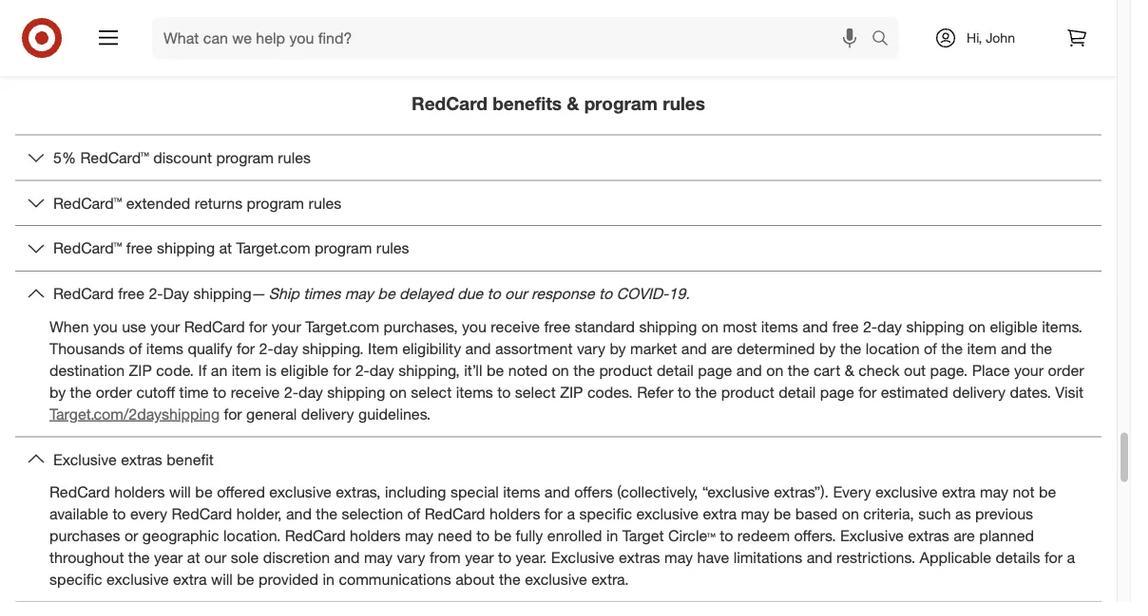 Task type: describe. For each thing, give the bounding box(es) containing it.
is
[[266, 361, 277, 380]]

redcard™ free shipping at target.com program rules
[[53, 239, 409, 258]]

be left delayed
[[378, 285, 395, 303]]

1 horizontal spatial eligible
[[990, 318, 1038, 336]]

2 vertical spatial holders
[[350, 527, 401, 546]]

on inside redcard holders will be offered exclusive extras, including special items and offers (collectively, "exclusive extras"). every exclusive extra may not be available to every redcard holder, and the selection of redcard holders for a specific exclusive extra may be based on criteria, such as previous purchases or geographic location. redcard holders may need to be fully enrolled in target circle™ to redeem offers. exclusive extras are planned throughout the year at our sole discretion and may vary from year to year. exclusive extras may have limitations and restrictions. applicable details for a specific exclusive extra will be provided in communications about the exclusive extra.
[[842, 505, 859, 524]]

dates.
[[1010, 383, 1051, 402]]

0 horizontal spatial your
[[151, 318, 180, 336]]

5% redcard™ discount program rules
[[53, 148, 311, 167]]

2- up is
[[259, 340, 274, 358]]

day down item
[[370, 361, 394, 380]]

0 vertical spatial our
[[505, 285, 527, 303]]

circle™
[[668, 527, 716, 546]]

qualify
[[188, 340, 233, 358]]

check
[[859, 361, 900, 380]]

exclusive down year.
[[525, 571, 587, 589]]

guidelines.
[[358, 405, 431, 423]]

benefit
[[167, 450, 214, 469]]

have
[[697, 549, 729, 567]]

for left "general"
[[224, 405, 242, 423]]

2 horizontal spatial of
[[924, 340, 937, 358]]

hi, john
[[967, 29, 1015, 46]]

offers
[[574, 484, 613, 502]]

redcard™ inside dropdown button
[[80, 148, 149, 167]]

purchases,
[[384, 318, 458, 336]]

to down noted
[[497, 383, 511, 402]]

2- up location
[[863, 318, 878, 336]]

extras inside exclusive extras benefit "dropdown button"
[[121, 450, 162, 469]]

search
[[863, 30, 909, 49]]

& inside 'when you use your redcard for your target.com purchases, you receive free standard shipping on most items and free 2-day shipping on eligible items. thousands of items qualify for 2-day shipping. item eligibility and assortment vary by market and are determined by the location of the item and the destination zip code. if an item is eligible for 2-day shipping, it'll be noted on the product detail page and on the cart & check out page. place your order by the order cutoff time to receive 2-day shipping on select items to select zip codes. refer to the product detail page for estimated delivery dates. visit target.com/2dayshipping for general delivery guidelines.'
[[845, 361, 855, 380]]

from
[[430, 549, 461, 567]]

on down determined
[[767, 361, 784, 380]]

0 vertical spatial a
[[567, 505, 575, 524]]

refer
[[637, 383, 674, 402]]

be left fully
[[494, 527, 512, 546]]

may up previous
[[980, 484, 1009, 502]]

times
[[303, 285, 341, 303]]

ship
[[269, 285, 299, 303]]

year.
[[516, 549, 547, 567]]

exclusive up holder,
[[269, 484, 332, 502]]

to left year.
[[498, 549, 512, 567]]

every
[[833, 484, 871, 502]]

2 vertical spatial extras
[[619, 549, 660, 567]]

5% redcard™ discount program rules button
[[15, 135, 1102, 180]]

target.com inside 'when you use your redcard for your target.com purchases, you receive free standard shipping on most items and free 2-day shipping on eligible items. thousands of items qualify for 2-day shipping. item eligibility and assortment vary by market and are determined by the location of the item and the destination zip code. if an item is eligible for 2-day shipping, it'll be noted on the product detail page and on the cart & check out page. place your order by the order cutoff time to receive 2-day shipping on select items to select zip codes. refer to the product detail page for estimated delivery dates. visit target.com/2dayshipping for general delivery guidelines.'
[[305, 318, 379, 336]]

shipping,
[[399, 361, 460, 380]]

shipping up page.
[[906, 318, 964, 336]]

the down year.
[[499, 571, 521, 589]]

when you use your redcard for your target.com purchases, you receive free standard shipping on most items and free 2-day shipping on eligible items. thousands of items qualify for 2-day shipping. item eligibility and assortment vary by market and are determined by the location of the item and the destination zip code. if an item is eligible for 2-day shipping, it'll be noted on the product detail page and on the cart & check out page. place your order by the order cutoff time to receive 2-day shipping on select items to select zip codes. refer to the product detail page for estimated delivery dates. visit target.com/2dayshipping for general delivery guidelines.
[[49, 318, 1084, 423]]

shipping inside dropdown button
[[157, 239, 215, 258]]

cart
[[814, 361, 841, 380]]

1 horizontal spatial by
[[610, 340, 626, 358]]

2- up code.
[[149, 285, 163, 303]]

items inside redcard holders will be offered exclusive extras, including special items and offers (collectively, "exclusive extras"). every exclusive extra may not be available to every redcard holder, and the selection of redcard holders for a specific exclusive extra may be based on criteria, such as previous purchases or geographic location. redcard holders may need to be fully enrolled in target circle™ to redeem offers. exclusive extras are planned throughout the year at our sole discretion and may vary from year to year. exclusive extras may have limitations and restrictions. applicable details for a specific exclusive extra will be provided in communications about the exclusive extra.
[[503, 484, 540, 502]]

2- up "general"
[[284, 383, 298, 402]]

0 horizontal spatial product
[[599, 361, 653, 380]]

such
[[919, 505, 951, 524]]

destination
[[49, 361, 125, 380]]

based
[[796, 505, 838, 524]]

redcard up discretion
[[285, 527, 346, 546]]

extras").
[[774, 484, 829, 502]]

on left most
[[702, 318, 719, 336]]

it'll
[[464, 361, 482, 380]]

2 you from the left
[[462, 318, 487, 336]]

0 horizontal spatial zip
[[129, 361, 152, 380]]

as
[[956, 505, 971, 524]]

0 vertical spatial page
[[698, 361, 732, 380]]

and right holder,
[[286, 505, 312, 524]]

available
[[49, 505, 108, 524]]

shipping up market
[[639, 318, 697, 336]]

program up times
[[315, 239, 372, 258]]

due
[[457, 285, 483, 303]]

1 vertical spatial detail
[[779, 383, 816, 402]]

restrictions.
[[837, 549, 916, 567]]

redcard up when
[[53, 285, 114, 303]]

the up page.
[[941, 340, 963, 358]]

2 horizontal spatial holders
[[490, 505, 540, 524]]

target.com/2dayshipping link
[[49, 405, 220, 423]]

target.com inside dropdown button
[[236, 239, 310, 258]]

may up communications
[[364, 549, 393, 567]]

What can we help you find? suggestions appear below search field
[[152, 17, 877, 59]]

time
[[179, 383, 209, 402]]

exclusive down (collectively,
[[636, 505, 699, 524]]

the down items.
[[1031, 340, 1053, 358]]

offered
[[217, 484, 265, 502]]

items up determined
[[761, 318, 798, 336]]

1 horizontal spatial your
[[272, 318, 301, 336]]

throughout
[[49, 549, 124, 567]]

items.
[[1042, 318, 1083, 336]]

be down benefit
[[195, 484, 213, 502]]

for down the check
[[859, 383, 877, 402]]

about
[[456, 571, 495, 589]]

vary inside redcard holders will be offered exclusive extras, including special items and offers (collectively, "exclusive extras"). every exclusive extra may not be available to every redcard holder, and the selection of redcard holders for a specific exclusive extra may be based on criteria, such as previous purchases or geographic location. redcard holders may need to be fully enrolled in target circle™ to redeem offers. exclusive extras are planned throughout the year at our sole discretion and may vary from year to year. exclusive extras may have limitations and restrictions. applicable details for a specific exclusive extra will be provided in communications about the exclusive extra.
[[397, 549, 425, 567]]

redcard up available
[[49, 484, 110, 502]]

may down the circle™
[[665, 549, 693, 567]]

john
[[986, 29, 1015, 46]]

exclusive down or
[[107, 571, 169, 589]]

redcard benefits & program rules
[[412, 93, 705, 115]]

redcard™ for extended
[[53, 194, 122, 212]]

provided
[[259, 571, 319, 589]]

shipping.
[[302, 340, 364, 358]]

cutoff
[[136, 383, 175, 402]]

1 horizontal spatial exclusive
[[551, 549, 615, 567]]

covid-
[[617, 285, 669, 303]]

previous
[[976, 505, 1033, 524]]

on up place
[[969, 318, 986, 336]]

redcard up need
[[425, 505, 485, 524]]

extras,
[[336, 484, 381, 502]]

for right qualify at bottom
[[237, 340, 255, 358]]

to right due on the left of the page
[[487, 285, 501, 303]]

special
[[451, 484, 499, 502]]

1 select from the left
[[411, 383, 452, 402]]

(collectively,
[[617, 484, 698, 502]]

may right times
[[345, 285, 373, 303]]

and right market
[[682, 340, 707, 358]]

to down the an
[[213, 383, 226, 402]]

code.
[[156, 361, 194, 380]]

free up 'assortment'
[[544, 318, 571, 336]]

0 vertical spatial receive
[[491, 318, 540, 336]]

selection
[[342, 505, 403, 524]]

purchases
[[49, 527, 120, 546]]

on right noted
[[552, 361, 569, 380]]

1 vertical spatial specific
[[49, 571, 102, 589]]

1 vertical spatial extra
[[703, 505, 737, 524]]

shipping up guidelines.
[[327, 383, 385, 402]]

0 vertical spatial holders
[[114, 484, 165, 502]]

2- down item
[[355, 361, 370, 380]]

redcard inside 'when you use your redcard for your target.com purchases, you receive free standard shipping on most items and free 2-day shipping on eligible items. thousands of items qualify for 2-day shipping. item eligibility and assortment vary by market and are determined by the location of the item and the destination zip code. if an item is eligible for 2-day shipping, it'll be noted on the product detail page and on the cart & check out page. place your order by the order cutoff time to receive 2-day shipping on select items to select zip codes. refer to the product detail page for estimated delivery dates. visit target.com/2dayshipping for general delivery guidelines.'
[[184, 318, 245, 336]]

to right need
[[476, 527, 490, 546]]

1 vertical spatial eligible
[[281, 361, 329, 380]]

most
[[723, 318, 757, 336]]

exclusive inside "dropdown button"
[[53, 450, 117, 469]]

0 horizontal spatial of
[[129, 340, 142, 358]]

items up code.
[[146, 340, 183, 358]]

and up place
[[1001, 340, 1027, 358]]

applicable
[[920, 549, 992, 567]]

may up redeem
[[741, 505, 770, 524]]

when
[[49, 318, 89, 336]]

—
[[252, 285, 264, 303]]

discount
[[153, 148, 212, 167]]

0 vertical spatial &
[[567, 93, 579, 115]]

be up redeem
[[774, 505, 791, 524]]

redcard left benefits
[[412, 93, 488, 115]]

codes.
[[587, 383, 633, 402]]

location
[[866, 340, 920, 358]]

be down sole
[[237, 571, 254, 589]]

market
[[630, 340, 677, 358]]

0 horizontal spatial by
[[49, 383, 66, 402]]

thousands
[[49, 340, 125, 358]]

1 vertical spatial receive
[[231, 383, 280, 402]]

0 horizontal spatial item
[[232, 361, 261, 380]]

1 you from the left
[[93, 318, 118, 336]]

the up codes.
[[573, 361, 595, 380]]

not
[[1013, 484, 1035, 502]]

location.
[[223, 527, 281, 546]]

eligibility
[[402, 340, 461, 358]]

planned
[[979, 527, 1034, 546]]

response
[[531, 285, 595, 303]]

geographic
[[142, 527, 219, 546]]

visit
[[1056, 383, 1084, 402]]

discretion
[[263, 549, 330, 567]]

19.
[[669, 285, 690, 303]]

and up it'll
[[465, 340, 491, 358]]

exclusive extras benefit button
[[15, 438, 1102, 482]]

details
[[996, 549, 1041, 567]]

need
[[438, 527, 472, 546]]



Task type: vqa. For each thing, say whether or not it's contained in the screenshot.
it'll
yes



Task type: locate. For each thing, give the bounding box(es) containing it.
0 horizontal spatial vary
[[397, 549, 425, 567]]

program up 5% redcard™ discount program rules dropdown button
[[584, 93, 658, 115]]

1 vertical spatial our
[[204, 549, 227, 567]]

sole
[[231, 549, 259, 567]]

program inside dropdown button
[[216, 148, 274, 167]]

select down shipping,
[[411, 383, 452, 402]]

1 horizontal spatial vary
[[577, 340, 606, 358]]

1 horizontal spatial item
[[967, 340, 997, 358]]

and
[[803, 318, 828, 336], [465, 340, 491, 358], [682, 340, 707, 358], [1001, 340, 1027, 358], [737, 361, 762, 380], [545, 484, 570, 502], [286, 505, 312, 524], [334, 549, 360, 567], [807, 549, 833, 567]]

you up thousands
[[93, 318, 118, 336]]

day up location
[[878, 318, 902, 336]]

redcard™ free shipping at target.com program rules button
[[15, 226, 1102, 271]]

1 horizontal spatial will
[[211, 571, 233, 589]]

0 vertical spatial extra
[[942, 484, 976, 502]]

the down the destination
[[70, 383, 92, 402]]

item left is
[[232, 361, 261, 380]]

delivery
[[953, 383, 1006, 402], [301, 405, 354, 423]]

0 vertical spatial will
[[169, 484, 191, 502]]

at inside redcard holders will be offered exclusive extras, including special items and offers (collectively, "exclusive extras"). every exclusive extra may not be available to every redcard holder, and the selection of redcard holders for a specific exclusive extra may be based on criteria, such as previous purchases or geographic location. redcard holders may need to be fully enrolled in target circle™ to redeem offers. exclusive extras are planned throughout the year at our sole discretion and may vary from year to year. exclusive extras may have limitations and restrictions. applicable details for a specific exclusive extra will be provided in communications about the exclusive extra.
[[187, 549, 200, 567]]

"exclusive
[[702, 484, 770, 502]]

specific down offers
[[579, 505, 632, 524]]

0 horizontal spatial delivery
[[301, 405, 354, 423]]

may up from
[[405, 527, 434, 546]]

0 vertical spatial order
[[1048, 361, 1084, 380]]

redcard™ extended returns program rules button
[[15, 181, 1102, 225]]

our left sole
[[204, 549, 227, 567]]

1 vertical spatial product
[[721, 383, 775, 402]]

program for &
[[584, 93, 658, 115]]

0 vertical spatial delivery
[[953, 383, 1006, 402]]

the down or
[[128, 549, 150, 567]]

1 horizontal spatial a
[[1067, 549, 1075, 567]]

0 horizontal spatial receive
[[231, 383, 280, 402]]

for down "shipping."
[[333, 361, 351, 380]]

1 vertical spatial target.com
[[305, 318, 379, 336]]

0 horizontal spatial detail
[[657, 361, 694, 380]]

fully
[[516, 527, 543, 546]]

redcard™ right 5%
[[80, 148, 149, 167]]

our
[[505, 285, 527, 303], [204, 549, 227, 567]]

and down offers.
[[807, 549, 833, 567]]

on
[[702, 318, 719, 336], [969, 318, 986, 336], [552, 361, 569, 380], [767, 361, 784, 380], [390, 383, 407, 402], [842, 505, 859, 524]]

redcard holders will be offered exclusive extras, including special items and offers (collectively, "exclusive extras"). every exclusive extra may not be available to every redcard holder, and the selection of redcard holders for a specific exclusive extra may be based on criteria, such as previous purchases or geographic location. redcard holders may need to be fully enrolled in target circle™ to redeem offers. exclusive extras are planned throughout the year at our sole discretion and may vary from year to year. exclusive extras may have limitations and restrictions. applicable details for a specific exclusive extra will be provided in communications about the exclusive extra.
[[49, 484, 1075, 589]]

receive
[[491, 318, 540, 336], [231, 383, 280, 402]]

2 horizontal spatial extras
[[908, 527, 950, 546]]

communications
[[339, 571, 451, 589]]

for
[[249, 318, 267, 336], [237, 340, 255, 358], [333, 361, 351, 380], [859, 383, 877, 402], [224, 405, 242, 423], [545, 505, 563, 524], [1045, 549, 1063, 567]]

will down benefit
[[169, 484, 191, 502]]

0 vertical spatial item
[[967, 340, 997, 358]]

for up enrolled
[[545, 505, 563, 524]]

be inside 'when you use your redcard for your target.com purchases, you receive free standard shipping on most items and free 2-day shipping on eligible items. thousands of items qualify for 2-day shipping. item eligibility and assortment vary by market and are determined by the location of the item and the destination zip code. if an item is eligible for 2-day shipping, it'll be noted on the product detail page and on the cart & check out page. place your order by the order cutoff time to receive 2-day shipping on select items to select zip codes. refer to the product detail page for estimated delivery dates. visit target.com/2dayshipping for general delivery guidelines.'
[[487, 361, 504, 380]]

shipping down redcard™ free shipping at target.com program rules
[[194, 285, 252, 303]]

every
[[130, 505, 167, 524]]

2 vertical spatial exclusive
[[551, 549, 615, 567]]

1 vertical spatial redcard™
[[53, 194, 122, 212]]

items up fully
[[503, 484, 540, 502]]

program
[[584, 93, 658, 115], [216, 148, 274, 167], [247, 194, 304, 212], [315, 239, 372, 258]]

are inside redcard holders will be offered exclusive extras, including special items and offers (collectively, "exclusive extras"). every exclusive extra may not be available to every redcard holder, and the selection of redcard holders for a specific exclusive extra may be based on criteria, such as previous purchases or geographic location. redcard holders may need to be fully enrolled in target circle™ to redeem offers. exclusive extras are planned throughout the year at our sole discretion and may vary from year to year. exclusive extras may have limitations and restrictions. applicable details for a specific exclusive extra will be provided in communications about the exclusive extra.
[[954, 527, 975, 546]]

of up out
[[924, 340, 937, 358]]

your down ship
[[272, 318, 301, 336]]

product up codes.
[[599, 361, 653, 380]]

and down determined
[[737, 361, 762, 380]]

free down extended
[[126, 239, 153, 258]]

1 year from the left
[[154, 549, 183, 567]]

shipping
[[157, 239, 215, 258], [194, 285, 252, 303], [639, 318, 697, 336], [906, 318, 964, 336], [327, 383, 385, 402]]

1 horizontal spatial receive
[[491, 318, 540, 336]]

1 horizontal spatial extra
[[703, 505, 737, 524]]

eligible left items.
[[990, 318, 1038, 336]]

0 vertical spatial detail
[[657, 361, 694, 380]]

to right refer on the right bottom
[[678, 383, 691, 402]]

exclusive up 'criteria,'
[[876, 484, 938, 502]]

of
[[129, 340, 142, 358], [924, 340, 937, 358], [407, 505, 421, 524]]

1 horizontal spatial holders
[[350, 527, 401, 546]]

determined
[[737, 340, 815, 358]]

are down most
[[711, 340, 733, 358]]

0 vertical spatial redcard™
[[80, 148, 149, 167]]

extra
[[942, 484, 976, 502], [703, 505, 737, 524], [173, 571, 207, 589]]

1 vertical spatial will
[[211, 571, 233, 589]]

item
[[368, 340, 398, 358]]

the left cart
[[788, 361, 810, 380]]

the up cart
[[840, 340, 862, 358]]

enrolled
[[547, 527, 602, 546]]

2 horizontal spatial extra
[[942, 484, 976, 502]]

out
[[904, 361, 926, 380]]

0 vertical spatial in
[[607, 527, 618, 546]]

item up place
[[967, 340, 997, 358]]

2 horizontal spatial by
[[820, 340, 836, 358]]

assortment
[[495, 340, 573, 358]]

noted
[[508, 361, 548, 380]]

1 vertical spatial a
[[1067, 549, 1075, 567]]

2 horizontal spatial your
[[1014, 361, 1044, 380]]

our right due on the left of the page
[[505, 285, 527, 303]]

an
[[211, 361, 228, 380]]

you
[[93, 318, 118, 336], [462, 318, 487, 336]]

free
[[126, 239, 153, 258], [118, 285, 144, 303], [544, 318, 571, 336], [833, 318, 859, 336]]

and up determined
[[803, 318, 828, 336]]

extra down ""exclusive"
[[703, 505, 737, 524]]

the
[[840, 340, 862, 358], [941, 340, 963, 358], [1031, 340, 1053, 358], [573, 361, 595, 380], [788, 361, 810, 380], [70, 383, 92, 402], [696, 383, 717, 402], [316, 505, 338, 524], [128, 549, 150, 567], [499, 571, 521, 589]]

1 horizontal spatial are
[[954, 527, 975, 546]]

redcard up geographic
[[172, 505, 232, 524]]

on up guidelines.
[[390, 383, 407, 402]]

redeem
[[738, 527, 790, 546]]

will
[[169, 484, 191, 502], [211, 571, 233, 589]]

year up about
[[465, 549, 494, 567]]

1 horizontal spatial page
[[820, 383, 854, 402]]

0 vertical spatial extras
[[121, 450, 162, 469]]

1 vertical spatial holders
[[490, 505, 540, 524]]

at down "returns"
[[219, 239, 232, 258]]

for right details
[[1045, 549, 1063, 567]]

2 vertical spatial redcard™
[[53, 239, 122, 258]]

delayed
[[399, 285, 453, 303]]

in down discretion
[[323, 571, 335, 589]]

and down exclusive extras benefit "dropdown button"
[[545, 484, 570, 502]]

free up cart
[[833, 318, 859, 336]]

1 horizontal spatial product
[[721, 383, 775, 402]]

rules inside dropdown button
[[278, 148, 311, 167]]

exclusive
[[53, 450, 117, 469], [840, 527, 904, 546], [551, 549, 615, 567]]

extended
[[126, 194, 190, 212]]

1 horizontal spatial our
[[505, 285, 527, 303]]

0 vertical spatial at
[[219, 239, 232, 258]]

redcard™
[[80, 148, 149, 167], [53, 194, 122, 212], [53, 239, 122, 258]]

redcard™ for free
[[53, 239, 122, 258]]

free inside dropdown button
[[126, 239, 153, 258]]

benefits
[[493, 93, 562, 115]]

1 horizontal spatial specific
[[579, 505, 632, 524]]

0 horizontal spatial at
[[187, 549, 200, 567]]

0 horizontal spatial year
[[154, 549, 183, 567]]

1 horizontal spatial select
[[515, 383, 556, 402]]

to up or
[[113, 505, 126, 524]]

of down including
[[407, 505, 421, 524]]

1 vertical spatial in
[[323, 571, 335, 589]]

criteria,
[[864, 505, 914, 524]]

0 vertical spatial product
[[599, 361, 653, 380]]

be right not
[[1039, 484, 1057, 502]]

shipping up day
[[157, 239, 215, 258]]

place
[[972, 361, 1010, 380]]

are inside 'when you use your redcard for your target.com purchases, you receive free standard shipping on most items and free 2-day shipping on eligible items. thousands of items qualify for 2-day shipping. item eligibility and assortment vary by market and are determined by the location of the item and the destination zip code. if an item is eligible for 2-day shipping, it'll be noted on the product detail page and on the cart & check out page. place your order by the order cutoff time to receive 2-day shipping on select items to select zip codes. refer to the product detail page for estimated delivery dates. visit target.com/2dayshipping for general delivery guidelines.'
[[711, 340, 733, 358]]

if
[[198, 361, 207, 380]]

program for returns
[[247, 194, 304, 212]]

0 horizontal spatial a
[[567, 505, 575, 524]]

items
[[761, 318, 798, 336], [146, 340, 183, 358], [456, 383, 493, 402], [503, 484, 540, 502]]

1 vertical spatial &
[[845, 361, 855, 380]]

a up enrolled
[[567, 505, 575, 524]]

extras down 'target.com/2dayshipping' link
[[121, 450, 162, 469]]

hi,
[[967, 29, 982, 46]]

1 horizontal spatial in
[[607, 527, 618, 546]]

the down extras,
[[316, 505, 338, 524]]

and down selection
[[334, 549, 360, 567]]

target.com
[[236, 239, 310, 258], [305, 318, 379, 336]]

1 horizontal spatial detail
[[779, 383, 816, 402]]

program for discount
[[216, 148, 274, 167]]

1 vertical spatial at
[[187, 549, 200, 567]]

0 horizontal spatial exclusive
[[53, 450, 117, 469]]

product down determined
[[721, 383, 775, 402]]

1 horizontal spatial extras
[[619, 549, 660, 567]]

2-
[[149, 285, 163, 303], [863, 318, 878, 336], [259, 340, 274, 358], [355, 361, 370, 380], [284, 383, 298, 402]]

2 year from the left
[[465, 549, 494, 567]]

item
[[967, 340, 997, 358], [232, 361, 261, 380]]

receive down is
[[231, 383, 280, 402]]

to up have
[[720, 527, 733, 546]]

offers.
[[794, 527, 836, 546]]

vary
[[577, 340, 606, 358], [397, 549, 425, 567]]

0 horizontal spatial extra
[[173, 571, 207, 589]]

1 horizontal spatial of
[[407, 505, 421, 524]]

1 vertical spatial page
[[820, 383, 854, 402]]

day down "shipping."
[[298, 383, 323, 402]]

redcard
[[412, 93, 488, 115], [53, 285, 114, 303], [184, 318, 245, 336], [49, 484, 110, 502], [172, 505, 232, 524], [425, 505, 485, 524], [285, 527, 346, 546]]

1 horizontal spatial delivery
[[953, 383, 1006, 402]]

vary up communications
[[397, 549, 425, 567]]

eligible
[[990, 318, 1038, 336], [281, 361, 329, 380]]

2 vertical spatial extra
[[173, 571, 207, 589]]

by down the destination
[[49, 383, 66, 402]]

rules for redcard benefits & program rules
[[663, 93, 705, 115]]

day up is
[[274, 340, 298, 358]]

program right "returns"
[[247, 194, 304, 212]]

page down cart
[[820, 383, 854, 402]]

may
[[345, 285, 373, 303], [980, 484, 1009, 502], [741, 505, 770, 524], [405, 527, 434, 546], [364, 549, 393, 567], [665, 549, 693, 567]]

1 horizontal spatial you
[[462, 318, 487, 336]]

items down it'll
[[456, 383, 493, 402]]

holders up fully
[[490, 505, 540, 524]]

returns
[[195, 194, 243, 212]]

0 horizontal spatial in
[[323, 571, 335, 589]]

standard
[[575, 318, 635, 336]]

0 horizontal spatial are
[[711, 340, 733, 358]]

at inside dropdown button
[[219, 239, 232, 258]]

of inside redcard holders will be offered exclusive extras, including special items and offers (collectively, "exclusive extras"). every exclusive extra may not be available to every redcard holder, and the selection of redcard holders for a specific exclusive extra may be based on criteria, such as previous purchases or geographic location. redcard holders may need to be fully enrolled in target circle™ to redeem offers. exclusive extras are planned throughout the year at our sole discretion and may vary from year to year. exclusive extras may have limitations and restrictions. applicable details for a specific exclusive extra will be provided in communications about the exclusive extra.
[[407, 505, 421, 524]]

1 horizontal spatial order
[[1048, 361, 1084, 380]]

0 horizontal spatial will
[[169, 484, 191, 502]]

our inside redcard holders will be offered exclusive extras, including special items and offers (collectively, "exclusive extras"). every exclusive extra may not be available to every redcard holder, and the selection of redcard holders for a specific exclusive extra may be based on criteria, such as previous purchases or geographic location. redcard holders may need to be fully enrolled in target circle™ to redeem offers. exclusive extras are planned throughout the year at our sole discretion and may vary from year to year. exclusive extras may have limitations and restrictions. applicable details for a specific exclusive extra will be provided in communications about the exclusive extra.
[[204, 549, 227, 567]]

rules for redcard™ extended returns program rules
[[308, 194, 342, 212]]

your
[[151, 318, 180, 336], [272, 318, 301, 336], [1014, 361, 1044, 380]]

1 vertical spatial item
[[232, 361, 261, 380]]

0 horizontal spatial holders
[[114, 484, 165, 502]]

free up use
[[118, 285, 144, 303]]

the right refer on the right bottom
[[696, 383, 717, 402]]

1 vertical spatial vary
[[397, 549, 425, 567]]

1 vertical spatial order
[[96, 383, 132, 402]]

2 horizontal spatial exclusive
[[840, 527, 904, 546]]

target
[[623, 527, 664, 546]]

exclusive up restrictions. at the right bottom of page
[[840, 527, 904, 546]]

0 horizontal spatial page
[[698, 361, 732, 380]]

or
[[124, 527, 138, 546]]

0 vertical spatial eligible
[[990, 318, 1038, 336]]

exclusive
[[269, 484, 332, 502], [876, 484, 938, 502], [636, 505, 699, 524], [107, 571, 169, 589], [525, 571, 587, 589]]

detail up refer on the right bottom
[[657, 361, 694, 380]]

0 horizontal spatial &
[[567, 93, 579, 115]]

are down 'as' on the bottom right of page
[[954, 527, 975, 546]]

select
[[411, 383, 452, 402], [515, 383, 556, 402]]

you down due on the left of the page
[[462, 318, 487, 336]]

0 horizontal spatial eligible
[[281, 361, 329, 380]]

1 vertical spatial exclusive
[[840, 527, 904, 546]]

for down —
[[249, 318, 267, 336]]

0 horizontal spatial order
[[96, 383, 132, 402]]

2 select from the left
[[515, 383, 556, 402]]

limitations
[[734, 549, 803, 567]]

target.com up ship
[[236, 239, 310, 258]]

0 horizontal spatial specific
[[49, 571, 102, 589]]

select down noted
[[515, 383, 556, 402]]

page down most
[[698, 361, 732, 380]]

search button
[[863, 17, 909, 63]]

exclusive down enrolled
[[551, 549, 615, 567]]

extra down geographic
[[173, 571, 207, 589]]

0 horizontal spatial our
[[204, 549, 227, 567]]

zip left codes.
[[560, 383, 583, 402]]

specific
[[579, 505, 632, 524], [49, 571, 102, 589]]

1 horizontal spatial &
[[845, 361, 855, 380]]

holder,
[[236, 505, 282, 524]]

use
[[122, 318, 146, 336]]

0 horizontal spatial extras
[[121, 450, 162, 469]]

to up standard
[[599, 285, 612, 303]]

redcard™ up when
[[53, 239, 122, 258]]

zip up cutoff
[[129, 361, 152, 380]]

1 horizontal spatial zip
[[560, 383, 583, 402]]

page.
[[930, 361, 968, 380]]

1 vertical spatial delivery
[[301, 405, 354, 423]]

0 horizontal spatial you
[[93, 318, 118, 336]]

redcard up qualify at bottom
[[184, 318, 245, 336]]

rules for 5% redcard™ discount program rules
[[278, 148, 311, 167]]

of down use
[[129, 340, 142, 358]]

0 vertical spatial target.com
[[236, 239, 310, 258]]

year
[[154, 549, 183, 567], [465, 549, 494, 567]]

vary inside 'when you use your redcard for your target.com purchases, you receive free standard shipping on most items and free 2-day shipping on eligible items. thousands of items qualify for 2-day shipping. item eligibility and assortment vary by market and are determined by the location of the item and the destination zip code. if an item is eligible for 2-day shipping, it'll be noted on the product detail page and on the cart & check out page. place your order by the order cutoff time to receive 2-day shipping on select items to select zip codes. refer to the product detail page for estimated delivery dates. visit target.com/2dayshipping for general delivery guidelines.'
[[577, 340, 606, 358]]

1 vertical spatial extras
[[908, 527, 950, 546]]

1 vertical spatial zip
[[560, 383, 583, 402]]



